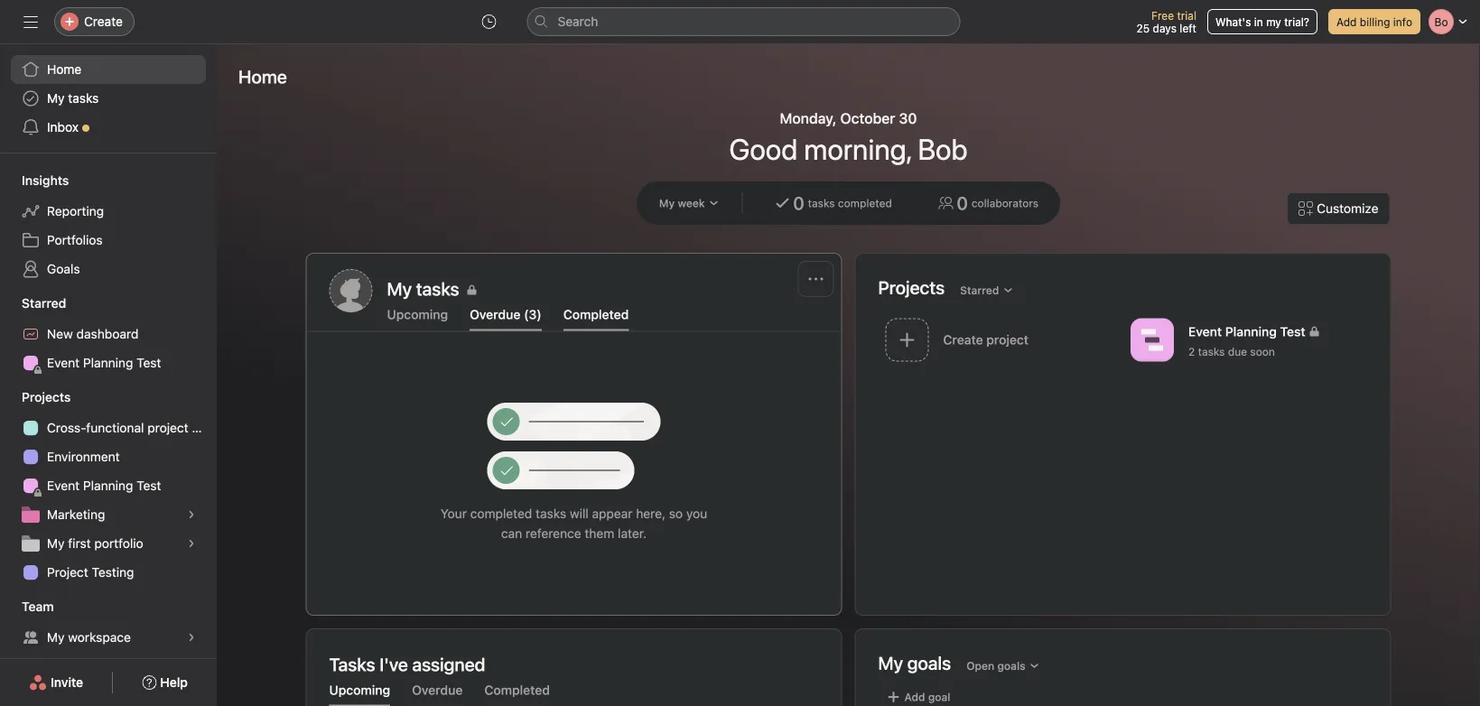 Task type: locate. For each thing, give the bounding box(es) containing it.
so
[[669, 506, 683, 521]]

0 vertical spatial overdue
[[470, 307, 521, 322]]

my inside the projects element
[[47, 536, 65, 551]]

my left first
[[47, 536, 65, 551]]

my left week
[[659, 197, 675, 210]]

tasks up 'reference'
[[536, 506, 567, 521]]

1 vertical spatial completed
[[485, 683, 550, 698]]

planning down the "new dashboard" link
[[83, 356, 133, 370]]

event for second event planning test link from the top
[[47, 478, 80, 493]]

0 vertical spatial event planning test link
[[11, 349, 206, 378]]

planning inside the projects element
[[83, 478, 133, 493]]

0 for tasks completed
[[794, 192, 805, 214]]

morning,
[[804, 132, 912, 166]]

event planning test link
[[11, 349, 206, 378], [11, 472, 206, 501]]

1 vertical spatial test
[[137, 356, 161, 370]]

my down 'team'
[[47, 630, 65, 645]]

starred
[[961, 284, 1000, 297], [22, 296, 66, 311]]

completed inside your completed tasks will appear here, so you can reference them later.
[[470, 506, 532, 521]]

event planning test for 2nd event planning test link from the bottom
[[47, 356, 161, 370]]

overdue inside button
[[470, 307, 521, 322]]

1 vertical spatial event planning test
[[47, 356, 161, 370]]

portfolios
[[47, 233, 103, 248]]

upcoming
[[387, 307, 448, 322], [329, 683, 390, 698]]

0
[[794, 192, 805, 214], [957, 192, 968, 214]]

0 horizontal spatial starred
[[22, 296, 66, 311]]

tasks up the inbox
[[68, 91, 99, 106]]

0 horizontal spatial home
[[47, 62, 82, 77]]

starred up create project
[[961, 284, 1000, 297]]

0 horizontal spatial completed button
[[485, 683, 550, 707]]

2
[[1189, 345, 1196, 358]]

event for 2nd event planning test link from the bottom
[[47, 356, 80, 370]]

my up the inbox
[[47, 91, 65, 106]]

add goal button
[[879, 685, 959, 707]]

0 left "tasks completed"
[[794, 192, 805, 214]]

search list box
[[527, 7, 961, 36]]

search button
[[527, 7, 961, 36]]

2 vertical spatial test
[[137, 478, 161, 493]]

help button
[[130, 667, 200, 699]]

completed up can
[[470, 506, 532, 521]]

1 vertical spatial add
[[905, 691, 926, 704]]

global element
[[0, 44, 217, 153]]

add billing info button
[[1329, 9, 1421, 34]]

event planning test up the due
[[1189, 324, 1306, 339]]

marketing link
[[11, 501, 206, 529]]

1 horizontal spatial overdue
[[470, 307, 521, 322]]

completed button right overdue "button"
[[485, 683, 550, 707]]

what's
[[1216, 15, 1252, 28]]

trial?
[[1285, 15, 1310, 28]]

my for my week
[[659, 197, 675, 210]]

0 vertical spatial upcoming button
[[387, 307, 448, 331]]

my for my workspace
[[47, 630, 65, 645]]

your
[[441, 506, 467, 521]]

0 horizontal spatial completed
[[485, 683, 550, 698]]

1 horizontal spatial completed button
[[564, 307, 629, 331]]

event planning test
[[1189, 324, 1306, 339], [47, 356, 161, 370], [47, 478, 161, 493]]

event up marketing
[[47, 478, 80, 493]]

billing
[[1361, 15, 1391, 28]]

starred element
[[0, 287, 217, 381]]

event planning test down environment link
[[47, 478, 161, 493]]

collaborators
[[972, 197, 1039, 210]]

1 vertical spatial upcoming button
[[329, 683, 390, 707]]

starred up new
[[22, 296, 66, 311]]

soon
[[1251, 345, 1276, 358]]

completed button down my tasks link
[[564, 307, 629, 331]]

1 vertical spatial overdue
[[412, 683, 463, 698]]

upcoming button down tasks
[[329, 683, 390, 707]]

add left billing
[[1337, 15, 1357, 28]]

good
[[730, 132, 798, 166]]

0 vertical spatial projects
[[879, 277, 945, 298]]

test inside the projects element
[[137, 478, 161, 493]]

my inside teams element
[[47, 630, 65, 645]]

completed down morning, on the right of page
[[838, 197, 893, 210]]

1 0 from the left
[[794, 192, 805, 214]]

event
[[1189, 324, 1223, 339], [47, 356, 80, 370], [47, 478, 80, 493]]

0 left collaborators
[[957, 192, 968, 214]]

2 tasks due soon
[[1189, 345, 1276, 358]]

tasks
[[68, 91, 99, 106], [808, 197, 835, 210], [1199, 345, 1226, 358], [536, 506, 567, 521]]

1 vertical spatial upcoming
[[329, 683, 390, 698]]

completed
[[838, 197, 893, 210], [470, 506, 532, 521]]

what's in my trial? button
[[1208, 9, 1318, 34]]

free trial 25 days left
[[1137, 9, 1197, 34]]

1 horizontal spatial completed
[[564, 307, 629, 322]]

history image
[[482, 14, 496, 29]]

event planning test inside the projects element
[[47, 478, 161, 493]]

0 vertical spatial test
[[1281, 324, 1306, 339]]

upcoming down my tasks
[[387, 307, 448, 322]]

timeline image
[[1142, 329, 1164, 351]]

completed for your
[[470, 506, 532, 521]]

functional
[[86, 421, 144, 435]]

completed for overdue (3)
[[564, 307, 629, 322]]

event planning test link down "dashboard"
[[11, 349, 206, 378]]

0 horizontal spatial add
[[905, 691, 926, 704]]

1 vertical spatial completed button
[[485, 683, 550, 707]]

2 vertical spatial planning
[[83, 478, 133, 493]]

event down new
[[47, 356, 80, 370]]

1 vertical spatial planning
[[83, 356, 133, 370]]

info
[[1394, 15, 1413, 28]]

0 horizontal spatial completed
[[470, 506, 532, 521]]

25
[[1137, 22, 1150, 34]]

0 horizontal spatial overdue
[[412, 683, 463, 698]]

my
[[1267, 15, 1282, 28]]

event planning test link down environment
[[11, 472, 206, 501]]

1 vertical spatial event
[[47, 356, 80, 370]]

bob
[[918, 132, 968, 166]]

0 vertical spatial completed
[[564, 307, 629, 322]]

add left goal
[[905, 691, 926, 704]]

event up 2 at the right
[[1189, 324, 1223, 339]]

starred button up create project
[[952, 278, 1022, 303]]

team
[[22, 599, 54, 614]]

i've assigned
[[380, 654, 486, 675]]

projects inside dropdown button
[[22, 390, 71, 405]]

1 vertical spatial event planning test link
[[11, 472, 206, 501]]

event planning test down the "new dashboard" link
[[47, 356, 161, 370]]

add
[[1337, 15, 1357, 28], [905, 691, 926, 704]]

overdue (3)
[[470, 307, 542, 322]]

first
[[68, 536, 91, 551]]

completed
[[564, 307, 629, 322], [485, 683, 550, 698]]

1 horizontal spatial completed
[[838, 197, 893, 210]]

hide sidebar image
[[23, 14, 38, 29]]

2 vertical spatial event
[[47, 478, 80, 493]]

0 vertical spatial completed
[[838, 197, 893, 210]]

planning down environment link
[[83, 478, 133, 493]]

planning
[[1226, 324, 1277, 339], [83, 356, 133, 370], [83, 478, 133, 493]]

completed button for overdue
[[485, 683, 550, 707]]

0 horizontal spatial 0
[[794, 192, 805, 214]]

1 horizontal spatial starred button
[[952, 278, 1022, 303]]

project testing link
[[11, 558, 206, 587]]

home
[[47, 62, 82, 77], [239, 66, 287, 87]]

home inside global element
[[47, 62, 82, 77]]

1 horizontal spatial add
[[1337, 15, 1357, 28]]

completed right overdue "button"
[[485, 683, 550, 698]]

starred button up new
[[0, 295, 66, 313]]

can
[[501, 526, 522, 541]]

search
[[558, 14, 599, 29]]

add inside "button"
[[905, 691, 926, 704]]

event inside the projects element
[[47, 478, 80, 493]]

0 vertical spatial upcoming
[[387, 307, 448, 322]]

0 vertical spatial completed button
[[564, 307, 629, 331]]

due
[[1229, 345, 1248, 358]]

my inside dropdown button
[[659, 197, 675, 210]]

tasks down morning, on the right of page
[[808, 197, 835, 210]]

upcoming down tasks
[[329, 683, 390, 698]]

event inside starred element
[[47, 356, 80, 370]]

1 vertical spatial projects
[[22, 390, 71, 405]]

1 vertical spatial completed
[[470, 506, 532, 521]]

create project
[[944, 332, 1029, 347]]

event planning test inside starred element
[[47, 356, 161, 370]]

test
[[1281, 324, 1306, 339], [137, 356, 161, 370], [137, 478, 161, 493]]

0 horizontal spatial projects
[[22, 390, 71, 405]]

overdue button
[[412, 683, 463, 707]]

free
[[1152, 9, 1175, 22]]

starred button
[[952, 278, 1022, 303], [0, 295, 66, 313]]

0 vertical spatial planning
[[1226, 324, 1277, 339]]

customize button
[[1288, 192, 1391, 225]]

overdue down i've assigned
[[412, 683, 463, 698]]

october
[[841, 110, 896, 127]]

overdue
[[470, 307, 521, 322], [412, 683, 463, 698]]

my for my first portfolio
[[47, 536, 65, 551]]

open goals button
[[959, 654, 1049, 679]]

actions image
[[809, 272, 824, 286]]

invite
[[51, 675, 83, 690]]

2 vertical spatial event planning test
[[47, 478, 161, 493]]

my tasks link
[[387, 276, 819, 302]]

my inside global element
[[47, 91, 65, 106]]

upcoming button down my tasks
[[387, 307, 448, 331]]

my
[[47, 91, 65, 106], [659, 197, 675, 210], [47, 536, 65, 551], [47, 630, 65, 645]]

my first portfolio
[[47, 536, 143, 551]]

planning up soon
[[1226, 324, 1277, 339]]

upcoming button
[[387, 307, 448, 331], [329, 683, 390, 707]]

1 horizontal spatial 0
[[957, 192, 968, 214]]

completed down my tasks link
[[564, 307, 629, 322]]

2 0 from the left
[[957, 192, 968, 214]]

here,
[[636, 506, 666, 521]]

0 vertical spatial add
[[1337, 15, 1357, 28]]

add inside button
[[1337, 15, 1357, 28]]

overdue left (3) at the left of the page
[[470, 307, 521, 322]]

upcoming button for overdue (3)
[[387, 307, 448, 331]]



Task type: vqa. For each thing, say whether or not it's contained in the screenshot.
topmost completed
yes



Task type: describe. For each thing, give the bounding box(es) containing it.
create
[[84, 14, 123, 29]]

project
[[47, 565, 88, 580]]

goals
[[998, 660, 1026, 673]]

event planning test for second event planning test link from the top
[[47, 478, 161, 493]]

reporting link
[[11, 197, 206, 226]]

see details, my first portfolio image
[[186, 538, 197, 549]]

team button
[[0, 598, 54, 616]]

invite button
[[17, 667, 95, 699]]

monday,
[[780, 110, 837, 127]]

1 horizontal spatial home
[[239, 66, 287, 87]]

0 horizontal spatial starred button
[[0, 295, 66, 313]]

my workspace link
[[11, 623, 206, 652]]

tasks
[[329, 654, 375, 675]]

add goal
[[905, 691, 951, 704]]

week
[[678, 197, 705, 210]]

projects element
[[0, 381, 217, 591]]

your completed tasks will appear here, so you can reference them later.
[[441, 506, 708, 541]]

upcoming button for overdue
[[329, 683, 390, 707]]

reference
[[526, 526, 582, 541]]

help
[[160, 675, 188, 690]]

tasks i've assigned
[[329, 654, 486, 675]]

in
[[1255, 15, 1264, 28]]

see details, marketing image
[[186, 510, 197, 520]]

add profile photo image
[[329, 269, 373, 313]]

cross-functional project plan
[[47, 421, 217, 435]]

insights element
[[0, 164, 217, 287]]

1 event planning test link from the top
[[11, 349, 206, 378]]

monday, october 30 good morning, bob
[[730, 110, 968, 166]]

my workspace
[[47, 630, 131, 645]]

upcoming for overdue (3)
[[387, 307, 448, 322]]

teams element
[[0, 591, 217, 656]]

portfolios link
[[11, 226, 206, 255]]

tasks inside global element
[[68, 91, 99, 106]]

2 event planning test link from the top
[[11, 472, 206, 501]]

them
[[585, 526, 615, 541]]

0 vertical spatial event
[[1189, 324, 1223, 339]]

reporting
[[47, 204, 104, 219]]

overdue for overdue (3)
[[470, 307, 521, 322]]

you
[[687, 506, 708, 521]]

inbox
[[47, 120, 79, 135]]

completed for overdue
[[485, 683, 550, 698]]

create button
[[54, 7, 135, 36]]

overdue for overdue
[[412, 683, 463, 698]]

my for my tasks
[[47, 91, 65, 106]]

my week button
[[651, 191, 728, 216]]

new dashboard link
[[11, 320, 206, 349]]

tasks completed
[[808, 197, 893, 210]]

1 horizontal spatial starred
[[961, 284, 1000, 297]]

projects button
[[0, 389, 71, 407]]

30
[[899, 110, 917, 127]]

tasks right 2 at the right
[[1199, 345, 1226, 358]]

environment link
[[11, 443, 206, 472]]

tasks inside your completed tasks will appear here, so you can reference them later.
[[536, 506, 567, 521]]

0 vertical spatial event planning test
[[1189, 324, 1306, 339]]

my tasks link
[[11, 84, 206, 113]]

customize
[[1317, 201, 1379, 216]]

test inside starred element
[[137, 356, 161, 370]]

left
[[1180, 22, 1197, 34]]

add for add billing info
[[1337, 15, 1357, 28]]

insights
[[22, 173, 69, 188]]

open goals
[[967, 660, 1026, 673]]

goal
[[929, 691, 951, 704]]

add for add goal
[[905, 691, 926, 704]]

later.
[[618, 526, 647, 541]]

new dashboard
[[47, 327, 139, 342]]

what's in my trial?
[[1216, 15, 1310, 28]]

1 horizontal spatial projects
[[879, 277, 945, 298]]

my tasks
[[387, 278, 460, 300]]

open
[[967, 660, 995, 673]]

will
[[570, 506, 589, 521]]

overdue (3) button
[[470, 307, 542, 331]]

insights button
[[0, 172, 69, 190]]

upcoming for overdue
[[329, 683, 390, 698]]

inbox link
[[11, 113, 206, 142]]

completed for tasks
[[838, 197, 893, 210]]

appear
[[592, 506, 633, 521]]

planning inside starred element
[[83, 356, 133, 370]]

home link
[[11, 55, 206, 84]]

testing
[[92, 565, 134, 580]]

goals
[[47, 262, 80, 276]]

days
[[1153, 22, 1177, 34]]

cross-
[[47, 421, 86, 435]]

my goals
[[879, 653, 952, 674]]

goals link
[[11, 255, 206, 284]]

new
[[47, 327, 73, 342]]

cross-functional project plan link
[[11, 414, 217, 443]]

create project link
[[879, 313, 1124, 368]]

see details, my workspace image
[[186, 632, 197, 643]]

my tasks
[[47, 91, 99, 106]]

marketing
[[47, 507, 105, 522]]

my week
[[659, 197, 705, 210]]

0 for collaborators
[[957, 192, 968, 214]]

environment
[[47, 449, 120, 464]]

my first portfolio link
[[11, 529, 206, 558]]

add billing info
[[1337, 15, 1413, 28]]

trial
[[1178, 9, 1197, 22]]

plan
[[192, 421, 217, 435]]

completed button for overdue (3)
[[564, 307, 629, 331]]

dashboard
[[76, 327, 139, 342]]



